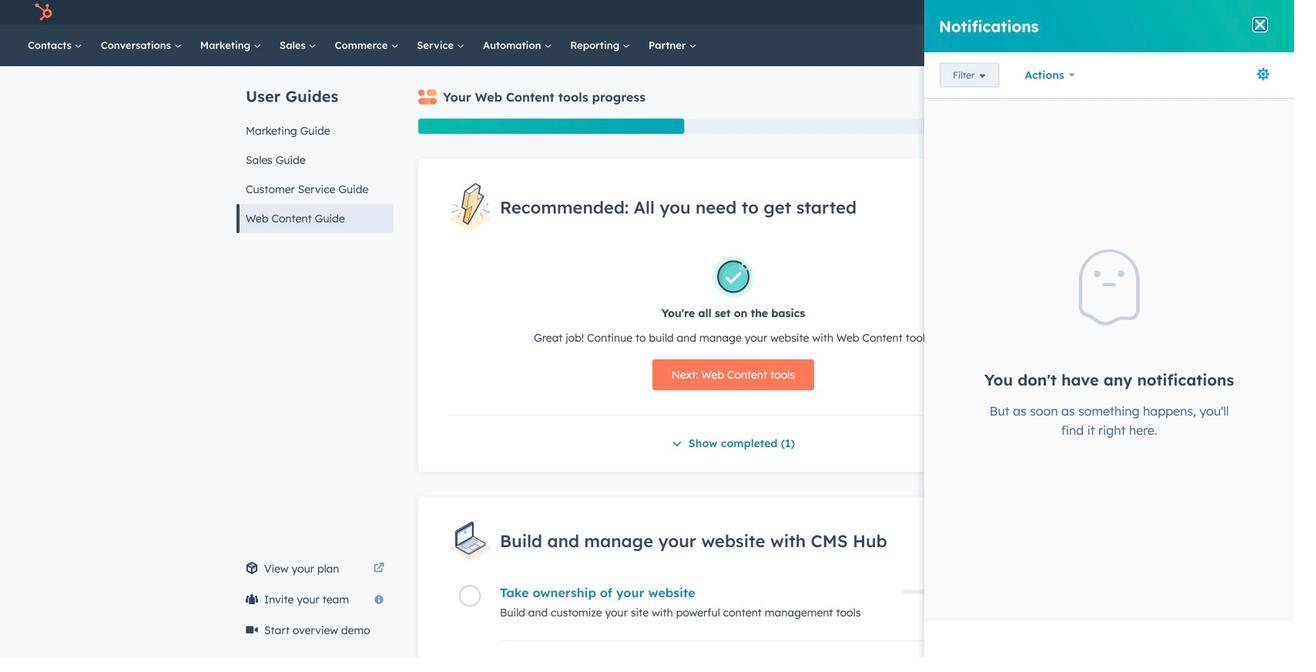 Task type: locate. For each thing, give the bounding box(es) containing it.
user guides element
[[237, 66, 394, 233]]

progress bar
[[418, 119, 684, 134]]

link opens in a new window image
[[374, 560, 384, 579], [374, 564, 384, 575]]

2 link opens in a new window image from the top
[[374, 564, 384, 575]]

menu
[[986, 0, 1276, 25]]

1 link opens in a new window image from the top
[[374, 560, 384, 579]]



Task type: vqa. For each thing, say whether or not it's contained in the screenshot.
Export
no



Task type: describe. For each thing, give the bounding box(es) containing it.
marketplaces image
[[1100, 7, 1114, 21]]

gary orlando image
[[1216, 5, 1230, 19]]

Search HubSpot search field
[[1078, 32, 1240, 59]]



